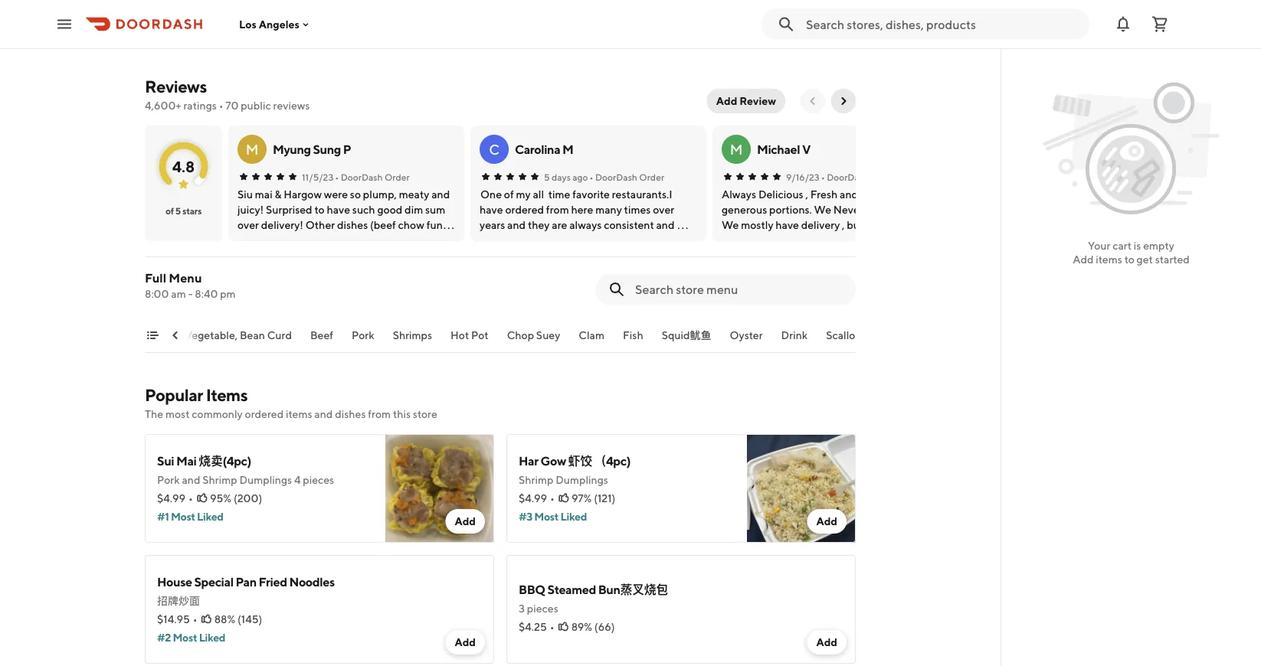 Task type: vqa. For each thing, say whether or not it's contained in the screenshot.


Task type: describe. For each thing, give the bounding box(es) containing it.
los
[[239, 18, 257, 30]]

97% (121)
[[572, 493, 616, 505]]

• up #3 most liked
[[550, 493, 555, 505]]

9/16/23
[[786, 172, 820, 182]]

shrimps button
[[393, 328, 433, 353]]

shrimp inside har gow 虾饺 （4pc) shrimp dumplings
[[519, 474, 554, 487]]

get
[[1137, 253, 1154, 266]]

scroll menu navigation left image
[[169, 330, 182, 342]]

89% (66)
[[572, 621, 615, 634]]

doordash for carolina m
[[596, 172, 638, 182]]

pm
[[220, 288, 236, 300]]

sui
[[157, 454, 174, 469]]

reviews
[[273, 99, 310, 112]]

clam button
[[579, 328, 605, 353]]

store
[[413, 408, 438, 421]]

har gow 虾饺 （4pc) image
[[747, 435, 856, 543]]

is
[[1134, 240, 1142, 252]]

bbq steamed bun蒸叉烧包 3 pieces
[[519, 583, 668, 616]]

4.8
[[172, 158, 195, 176]]

your
[[1089, 240, 1111, 252]]

drink
[[782, 329, 808, 342]]

oyster button
[[731, 328, 764, 353]]

1 vertical spatial $14.95
[[157, 614, 190, 626]]

add review
[[717, 95, 777, 107]]

steak
[[299, 0, 330, 14]]

curd
[[268, 329, 292, 342]]

8:00
[[145, 288, 169, 300]]

public
[[241, 99, 271, 112]]

8:40
[[195, 288, 218, 300]]

house special fried rice $14.95
[[148, 0, 255, 49]]

0 horizontal spatial 5
[[175, 205, 181, 216]]

bbq
[[519, 583, 546, 598]]

popular
[[145, 386, 203, 406]]

bean
[[240, 329, 266, 342]]

m for michael v
[[730, 141, 743, 158]]

(66)
[[595, 621, 615, 634]]

house for rice
[[148, 0, 183, 14]]

vegetable, bean curd
[[185, 329, 292, 342]]

$13.95 button
[[629, 0, 750, 60]]

french
[[332, 0, 370, 14]]

$14.95 •
[[157, 614, 198, 626]]

dumplings inside har gow 虾饺 （4pc) shrimp dumplings
[[556, 474, 609, 487]]

of 5 stars
[[166, 205, 202, 216]]

$4.99 inside button
[[754, 20, 782, 32]]

#1
[[157, 511, 169, 524]]

doordash for myung sung p
[[341, 172, 383, 182]]

and inside popular items the most commonly ordered items and dishes from this store
[[315, 408, 333, 421]]

doordash for michael v
[[827, 172, 869, 182]]

shrimp inside sui mai 烧卖(4pc) pork and shrimp dumplings 4 pieces
[[203, 474, 237, 487]]

$4.99 • for har
[[519, 493, 555, 505]]

c
[[489, 141, 500, 158]]

pork button
[[352, 328, 375, 353]]

michael v
[[757, 142, 811, 157]]

order for myung sung p
[[385, 172, 410, 182]]

special for pan
[[194, 575, 234, 590]]

your cart is empty add items to get started
[[1073, 240, 1190, 266]]

97%
[[572, 493, 592, 505]]

vegetable,
[[185, 329, 238, 342]]

days
[[552, 172, 571, 182]]

m for myung sung p
[[246, 141, 259, 158]]

4,600+
[[145, 99, 181, 112]]

this
[[393, 408, 411, 421]]

liked for mai
[[197, 511, 223, 524]]

started
[[1156, 253, 1190, 266]]

pieces inside the bbq steamed bun蒸叉烧包 3 pieces
[[527, 603, 559, 616]]

mai
[[176, 454, 197, 469]]

chop suey
[[508, 329, 561, 342]]

fried inside house special pan fried noodles 招牌炒面
[[259, 575, 287, 590]]

previous image
[[807, 95, 819, 107]]

• right 9/16/23
[[821, 172, 825, 182]]

-
[[188, 288, 193, 300]]

fish button
[[624, 328, 644, 353]]

95%
[[210, 493, 232, 505]]

noodles
[[289, 575, 335, 590]]

(145)
[[238, 614, 262, 626]]

liked for gow
[[561, 511, 587, 524]]

fillet steak french style 法式牛柳 $16.95
[[269, 0, 370, 49]]

#2 most liked
[[157, 632, 225, 645]]

order for michael v
[[871, 172, 896, 182]]

88% (145)
[[214, 614, 262, 626]]

notification bell image
[[1115, 15, 1133, 33]]

p
[[343, 142, 351, 157]]

har gow 虾饺 （4pc) shrimp dumplings
[[519, 454, 631, 487]]

gow
[[541, 454, 566, 469]]

88%
[[214, 614, 236, 626]]

$4.25 •
[[519, 621, 555, 634]]

and inside sui mai 烧卖(4pc) pork and shrimp dumplings 4 pieces
[[182, 474, 200, 487]]

show menu categories image
[[146, 330, 159, 342]]

（4pc)
[[594, 454, 631, 469]]

of
[[166, 205, 174, 216]]

fish
[[624, 329, 644, 342]]

vegetable, bean curd button
[[185, 328, 292, 353]]

menu
[[169, 271, 202, 286]]

虾饺
[[568, 454, 592, 469]]

house for fried
[[157, 575, 192, 590]]

• doordash order for michael v
[[821, 172, 896, 182]]

0 items, open order cart image
[[1151, 15, 1170, 33]]

to
[[1125, 253, 1135, 266]]

most
[[165, 408, 190, 421]]

shrimps
[[393, 329, 433, 342]]

myung
[[273, 142, 311, 157]]

pork inside sui mai 烧卖(4pc) pork and shrimp dumplings 4 pieces
[[157, 474, 180, 487]]

am
[[171, 288, 186, 300]]

squid鱿鱼 button
[[662, 328, 712, 353]]

$4.25
[[519, 621, 547, 634]]

v
[[803, 142, 811, 157]]

beef button
[[311, 328, 334, 353]]

items inside your cart is empty add items to get started
[[1096, 253, 1123, 266]]

dumplings inside sui mai 烧卖(4pc) pork and shrimp dumplings 4 pieces
[[239, 474, 292, 487]]

ordered
[[245, 408, 284, 421]]

full menu 8:00 am - 8:40 pm
[[145, 271, 236, 300]]



Task type: locate. For each thing, give the bounding box(es) containing it.
$4.99 up '#1' on the bottom left of the page
[[157, 493, 186, 505]]

法式牛柳
[[299, 16, 346, 31]]

3 • doordash order from the left
[[821, 172, 896, 182]]

1 doordash from the left
[[341, 172, 383, 182]]

2 shrimp from the left
[[519, 474, 554, 487]]

dishes
[[335, 408, 366, 421]]

1 horizontal spatial 5
[[544, 172, 550, 182]]

1 horizontal spatial $4.99
[[519, 493, 547, 505]]

m
[[246, 141, 259, 158], [730, 141, 743, 158], [563, 142, 574, 157]]

special inside house special pan fried noodles 招牌炒面
[[194, 575, 234, 590]]

$4.99 for sui mai 烧卖(4pc)
[[157, 493, 186, 505]]

1 horizontal spatial shrimp
[[519, 474, 554, 487]]

1 horizontal spatial items
[[1096, 253, 1123, 266]]

5 left days
[[544, 172, 550, 182]]

style
[[269, 16, 296, 31]]

$14.95 inside the house special fried rice $14.95
[[148, 36, 181, 49]]

bun蒸叉烧包
[[598, 583, 668, 598]]

from
[[368, 408, 391, 421]]

2 horizontal spatial • doordash order
[[821, 172, 896, 182]]

most for mai
[[171, 511, 195, 524]]

house inside house special pan fried noodles 招牌炒面
[[157, 575, 192, 590]]

1 horizontal spatial pork
[[352, 329, 375, 342]]

$4.99 •
[[157, 493, 193, 505], [519, 493, 555, 505]]

liked for special
[[199, 632, 225, 645]]

shrimp down har on the left
[[519, 474, 554, 487]]

full
[[145, 271, 166, 286]]

m left myung
[[246, 141, 259, 158]]

special inside the house special fried rice $14.95
[[185, 0, 224, 14]]

2 • doordash order from the left
[[590, 172, 665, 182]]

$4.99 up review
[[754, 20, 782, 32]]

dumplings up 97%
[[556, 474, 609, 487]]

• right ago
[[590, 172, 594, 182]]

carolina
[[515, 142, 561, 157]]

2 horizontal spatial $4.99
[[754, 20, 782, 32]]

open menu image
[[55, 15, 74, 33]]

items
[[206, 386, 248, 406]]

• left 70
[[219, 99, 223, 112]]

most for special
[[173, 632, 197, 645]]

11/5/23
[[302, 172, 334, 182]]

m left the michael
[[730, 141, 743, 158]]

$4.99 • up the #3
[[519, 493, 555, 505]]

1 horizontal spatial m
[[563, 142, 574, 157]]

dumplings
[[239, 474, 292, 487], [556, 474, 609, 487]]

2 horizontal spatial doordash
[[827, 172, 869, 182]]

1 vertical spatial house
[[157, 575, 192, 590]]

most right the #3
[[535, 511, 559, 524]]

pork down sui
[[157, 474, 180, 487]]

0 horizontal spatial shrimp
[[203, 474, 237, 487]]

items down your at the right top
[[1096, 253, 1123, 266]]

$4.99 for har gow 虾饺 （4pc)
[[519, 493, 547, 505]]

shrimp up 95%
[[203, 474, 237, 487]]

carolina m
[[515, 142, 574, 157]]

0 vertical spatial house
[[148, 0, 183, 14]]

pieces right 4
[[303, 474, 334, 487]]

• doordash order right 9/16/23
[[821, 172, 896, 182]]

add inside 'button'
[[717, 95, 738, 107]]

pieces inside sui mai 烧卖(4pc) pork and shrimp dumplings 4 pieces
[[303, 474, 334, 487]]

rice
[[148, 16, 172, 31]]

liked down 97%
[[561, 511, 587, 524]]

1 horizontal spatial • doordash order
[[590, 172, 665, 182]]

• up #2 most liked
[[193, 614, 198, 626]]

the
[[145, 408, 163, 421]]

0 horizontal spatial and
[[182, 474, 200, 487]]

1 order from the left
[[385, 172, 410, 182]]

liked down 88%
[[199, 632, 225, 645]]

liked down 95%
[[197, 511, 223, 524]]

• right 11/5/23
[[335, 172, 339, 182]]

special
[[185, 0, 224, 14], [194, 575, 234, 590]]

$4.99 up the #3
[[519, 493, 547, 505]]

2 horizontal spatial order
[[871, 172, 896, 182]]

1 • doordash order from the left
[[335, 172, 410, 182]]

0 vertical spatial and
[[315, 408, 333, 421]]

los angeles
[[239, 18, 300, 30]]

$16.95
[[269, 36, 302, 49]]

• up #1 most liked
[[189, 493, 193, 505]]

sung
[[313, 142, 341, 157]]

$4.99 • up '#1' on the bottom left of the page
[[157, 493, 193, 505]]

fried right pan
[[259, 575, 287, 590]]

0 horizontal spatial fried
[[226, 0, 255, 14]]

$4.99
[[754, 20, 782, 32], [157, 493, 186, 505], [519, 493, 547, 505]]

fried up los
[[226, 0, 255, 14]]

house up 招牌炒面
[[157, 575, 192, 590]]

empty
[[1144, 240, 1175, 252]]

0 vertical spatial $14.95
[[148, 36, 181, 49]]

2 $4.99 • from the left
[[519, 493, 555, 505]]

89%
[[572, 621, 593, 634]]

1 horizontal spatial pieces
[[527, 603, 559, 616]]

1 dumplings from the left
[[239, 474, 292, 487]]

clam
[[579, 329, 605, 342]]

4
[[294, 474, 301, 487]]

0 vertical spatial special
[[185, 0, 224, 14]]

0 horizontal spatial pork
[[157, 474, 180, 487]]

los angeles button
[[239, 18, 312, 30]]

doordash down the p
[[341, 172, 383, 182]]

myung sung p
[[273, 142, 351, 157]]

#1 most liked
[[157, 511, 223, 524]]

0 vertical spatial items
[[1096, 253, 1123, 266]]

• doordash order
[[335, 172, 410, 182], [590, 172, 665, 182], [821, 172, 896, 182]]

1 horizontal spatial dumplings
[[556, 474, 609, 487]]

0 horizontal spatial items
[[286, 408, 312, 421]]

sui mai 烧卖(4pc) image
[[386, 435, 494, 543]]

Store search: begin typing to search for stores available on DoorDash text field
[[806, 16, 1081, 33]]

• doordash order right ago
[[590, 172, 665, 182]]

0 horizontal spatial order
[[385, 172, 410, 182]]

steamed
[[548, 583, 596, 598]]

and
[[315, 408, 333, 421], [182, 474, 200, 487]]

2 order from the left
[[640, 172, 665, 182]]

1 vertical spatial pieces
[[527, 603, 559, 616]]

house special pan fried noodles 招牌炒面
[[157, 575, 335, 608]]

1 vertical spatial fried
[[259, 575, 287, 590]]

2 doordash from the left
[[596, 172, 638, 182]]

michael
[[757, 142, 800, 157]]

add button
[[446, 510, 485, 534], [807, 510, 847, 534], [446, 631, 485, 655], [807, 631, 847, 655]]

5
[[544, 172, 550, 182], [175, 205, 181, 216]]

commonly
[[192, 408, 243, 421]]

烧卖(4pc)
[[199, 454, 251, 469]]

most
[[171, 511, 195, 524], [535, 511, 559, 524], [173, 632, 197, 645]]

1 horizontal spatial fried
[[259, 575, 287, 590]]

reviews
[[145, 77, 207, 97]]

• doordash order for carolina m
[[590, 172, 665, 182]]

ratings
[[184, 99, 217, 112]]

fried
[[226, 0, 255, 14], [259, 575, 287, 590]]

0 horizontal spatial $4.99
[[157, 493, 186, 505]]

1 $4.99 • from the left
[[157, 493, 193, 505]]

pan
[[236, 575, 257, 590]]

doordash right ago
[[596, 172, 638, 182]]

add review button
[[707, 89, 786, 113]]

most down $14.95 •
[[173, 632, 197, 645]]

1 vertical spatial items
[[286, 408, 312, 421]]

1 horizontal spatial order
[[640, 172, 665, 182]]

2 dumplings from the left
[[556, 474, 609, 487]]

dumplings up (200)
[[239, 474, 292, 487]]

chop
[[508, 329, 535, 342]]

(200)
[[234, 493, 262, 505]]

Item Search search field
[[635, 281, 844, 298]]

fillet
[[269, 0, 297, 14]]

0 horizontal spatial • doordash order
[[335, 172, 410, 182]]

order for carolina m
[[640, 172, 665, 182]]

house up rice
[[148, 0, 183, 14]]

hot
[[451, 329, 470, 342]]

1 horizontal spatial $4.99 •
[[519, 493, 555, 505]]

review
[[740, 95, 777, 107]]

$4.99 • for sui
[[157, 493, 193, 505]]

1 vertical spatial pork
[[157, 474, 180, 487]]

3 order from the left
[[871, 172, 896, 182]]

items
[[1096, 253, 1123, 266], [286, 408, 312, 421]]

• right $4.25
[[550, 621, 555, 634]]

scallop button
[[827, 328, 863, 353]]

suey
[[537, 329, 561, 342]]

pieces
[[303, 474, 334, 487], [527, 603, 559, 616]]

hot pot button
[[451, 328, 489, 353]]

and down mai
[[182, 474, 200, 487]]

house inside the house special fried rice $14.95
[[148, 0, 183, 14]]

$13.95
[[632, 36, 665, 49]]

5 right of
[[175, 205, 181, 216]]

pork
[[352, 329, 375, 342], [157, 474, 180, 487]]

0 vertical spatial pork
[[352, 329, 375, 342]]

m up 5 days ago
[[563, 142, 574, 157]]

drink button
[[782, 328, 808, 353]]

0 horizontal spatial pieces
[[303, 474, 334, 487]]

0 horizontal spatial doordash
[[341, 172, 383, 182]]

1 horizontal spatial doordash
[[596, 172, 638, 182]]

most right '#1' on the bottom left of the page
[[171, 511, 195, 524]]

hot pot
[[451, 329, 489, 342]]

fried inside the house special fried rice $14.95
[[226, 0, 255, 14]]

chop suey button
[[508, 328, 561, 353]]

(121)
[[594, 493, 616, 505]]

items inside popular items the most commonly ordered items and dishes from this store
[[286, 408, 312, 421]]

pork right the "beef"
[[352, 329, 375, 342]]

add inside your cart is empty add items to get started
[[1073, 253, 1094, 266]]

$14.95 down 招牌炒面
[[157, 614, 190, 626]]

0 horizontal spatial m
[[246, 141, 259, 158]]

squid鱿鱼
[[662, 329, 712, 342]]

• inside reviews 4,600+ ratings • 70 public reviews
[[219, 99, 223, 112]]

pieces up $4.25 • in the bottom of the page
[[527, 603, 559, 616]]

and left the dishes
[[315, 408, 333, 421]]

stars
[[182, 205, 202, 216]]

0 vertical spatial fried
[[226, 0, 255, 14]]

1 vertical spatial special
[[194, 575, 234, 590]]

1 horizontal spatial and
[[315, 408, 333, 421]]

0 horizontal spatial $4.99 •
[[157, 493, 193, 505]]

• doordash order for myung sung p
[[335, 172, 410, 182]]

most for gow
[[535, 511, 559, 524]]

3 doordash from the left
[[827, 172, 869, 182]]

reviews 4,600+ ratings • 70 public reviews
[[145, 77, 310, 112]]

1 shrimp from the left
[[203, 474, 237, 487]]

har
[[519, 454, 539, 469]]

special for fried
[[185, 0, 224, 14]]

1 vertical spatial 5
[[175, 205, 181, 216]]

$14.95 down rice
[[148, 36, 181, 49]]

doordash right 9/16/23
[[827, 172, 869, 182]]

0 vertical spatial pieces
[[303, 474, 334, 487]]

1 vertical spatial and
[[182, 474, 200, 487]]

$14.95
[[148, 36, 181, 49], [157, 614, 190, 626]]

next image
[[838, 95, 850, 107]]

sui mai 烧卖(4pc) pork and shrimp dumplings 4 pieces
[[157, 454, 334, 487]]

order
[[385, 172, 410, 182], [640, 172, 665, 182], [871, 172, 896, 182]]

• doordash order down the p
[[335, 172, 410, 182]]

2 horizontal spatial m
[[730, 141, 743, 158]]

items right ordered
[[286, 408, 312, 421]]

0 horizontal spatial dumplings
[[239, 474, 292, 487]]

0 vertical spatial 5
[[544, 172, 550, 182]]



